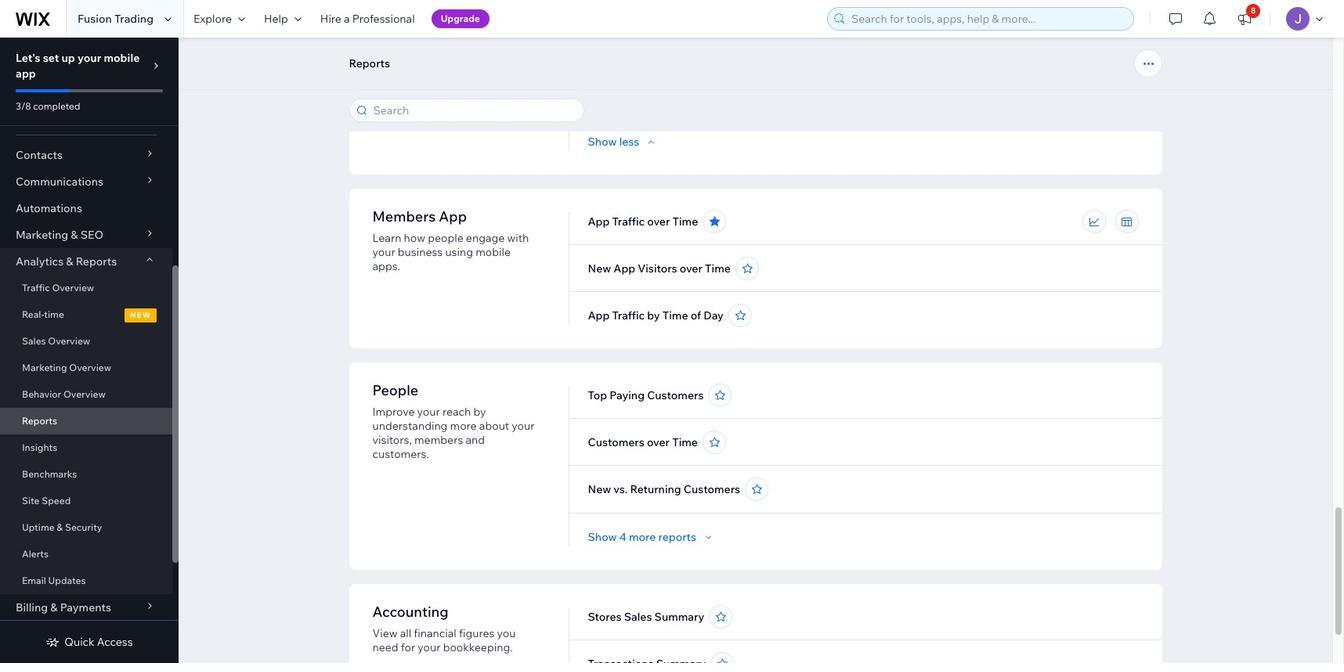 Task type: vqa. For each thing, say whether or not it's contained in the screenshot.
Marketing & SEO Marketing
yes



Task type: describe. For each thing, give the bounding box(es) containing it.
app left visitors
[[614, 262, 636, 276]]

new for new vs. returning customers
[[588, 483, 611, 497]]

show for show less
[[588, 135, 617, 149]]

customers over time
[[588, 436, 698, 450]]

understanding
[[373, 419, 448, 433]]

upgrade
[[441, 13, 480, 24]]

4
[[620, 531, 627, 545]]

and
[[466, 433, 485, 447]]

over for submissions
[[686, 40, 709, 54]]

less
[[620, 135, 640, 149]]

time for app traffic over time
[[673, 215, 699, 229]]

traffic inside sidebar element
[[22, 282, 50, 294]]

people
[[428, 231, 464, 245]]

& for uptime
[[57, 522, 63, 534]]

site
[[22, 495, 40, 507]]

show 4 more reports button
[[588, 531, 716, 545]]

vs.
[[614, 483, 628, 497]]

overview for behavior overview
[[63, 389, 106, 400]]

financial
[[414, 627, 457, 641]]

time for button clicks over time
[[684, 87, 710, 101]]

site speed link
[[0, 488, 172, 515]]

marketing overview link
[[0, 355, 172, 382]]

with
[[507, 231, 529, 245]]

contacts button
[[0, 142, 172, 168]]

over for clicks
[[659, 87, 682, 101]]

members app learn how people engage with your business using mobile apps.
[[373, 208, 529, 274]]

updates
[[48, 575, 86, 587]]

analytics
[[16, 255, 64, 269]]

overview for traffic overview
[[52, 282, 94, 294]]

marketing for marketing overview
[[22, 362, 67, 374]]

visitors,
[[373, 433, 412, 447]]

sales overview
[[22, 335, 90, 347]]

benchmarks
[[22, 469, 77, 480]]

button
[[588, 87, 623, 101]]

customers.
[[373, 447, 429, 462]]

fusion
[[78, 12, 112, 26]]

accounting
[[373, 603, 449, 621]]

day
[[704, 309, 724, 323]]

completed
[[33, 100, 80, 112]]

real-
[[22, 309, 44, 321]]

reports button
[[341, 52, 398, 75]]

quick access
[[65, 636, 133, 650]]

button clicks over time
[[588, 87, 710, 101]]

members
[[415, 433, 463, 447]]

over up the returning
[[647, 436, 670, 450]]

& for analytics
[[66, 255, 73, 269]]

returning
[[630, 483, 682, 497]]

hire
[[320, 12, 342, 26]]

quick access button
[[46, 636, 133, 650]]

app inside members app learn how people engage with your business using mobile apps.
[[439, 208, 467, 226]]

3/8 completed
[[16, 100, 80, 112]]

reports link
[[0, 408, 172, 435]]

reach
[[443, 405, 471, 419]]

sidebar element
[[0, 38, 179, 664]]

new app visitors over time
[[588, 262, 731, 276]]

you
[[497, 627, 516, 641]]

insights
[[22, 442, 57, 454]]

members
[[373, 208, 436, 226]]

hire a professional link
[[311, 0, 424, 38]]

your inside members app learn how people engage with your business using mobile apps.
[[373, 245, 396, 259]]

time up day on the right top of page
[[705, 262, 731, 276]]

explore
[[194, 12, 232, 26]]

learn
[[373, 231, 402, 245]]

stores
[[588, 610, 622, 625]]

new inside sidebar element
[[130, 310, 151, 321]]

form submissions over time
[[588, 40, 737, 54]]

time for form submissions over time
[[711, 40, 737, 54]]

behavior
[[22, 389, 61, 400]]

alerts link
[[0, 542, 172, 568]]

seo
[[80, 228, 104, 242]]

people improve your reach by understanding more about your visitors, members and customers.
[[373, 382, 535, 462]]

over right visitors
[[680, 262, 703, 276]]

alerts
[[22, 549, 49, 560]]

app
[[16, 67, 36, 81]]

traffic overview
[[22, 282, 94, 294]]

set
[[43, 51, 59, 65]]

reports
[[659, 531, 697, 545]]

about
[[479, 419, 510, 433]]

your left 'reach' on the left
[[417, 405, 440, 419]]

traffic for app traffic over time
[[612, 215, 645, 229]]

show less button
[[588, 135, 659, 149]]

communications
[[16, 175, 103, 189]]

1 horizontal spatial more
[[629, 531, 656, 545]]

a
[[344, 12, 350, 26]]

email updates link
[[0, 568, 172, 595]]

billing
[[16, 601, 48, 615]]

fusion trading
[[78, 12, 154, 26]]

top
[[588, 389, 608, 403]]

email
[[22, 575, 46, 587]]

by inside people improve your reach by understanding more about your visitors, members and customers.
[[474, 405, 486, 419]]

new vs. returning customers
[[588, 483, 741, 497]]

0 vertical spatial new
[[753, 89, 774, 99]]

security
[[65, 522, 102, 534]]

benchmarks link
[[0, 462, 172, 488]]

behavior overview
[[22, 389, 106, 400]]

submissions
[[618, 40, 684, 54]]

marketing for marketing & seo
[[16, 228, 68, 242]]

app up new app visitors over time
[[588, 215, 610, 229]]



Task type: locate. For each thing, give the bounding box(es) containing it.
top paying customers
[[588, 389, 704, 403]]

Search field
[[369, 100, 579, 121]]

1 horizontal spatial new
[[753, 89, 774, 99]]

overview down analytics & reports
[[52, 282, 94, 294]]

overview down the marketing overview link
[[63, 389, 106, 400]]

& right the uptime
[[57, 522, 63, 534]]

1 vertical spatial show
[[588, 531, 617, 545]]

apps.
[[373, 259, 400, 274]]

accounting view all financial figures you need for your bookkeeping.
[[373, 603, 516, 655]]

new left visitors
[[588, 262, 611, 276]]

8
[[1252, 5, 1256, 16]]

0 vertical spatial customers
[[647, 389, 704, 403]]

paying
[[610, 389, 645, 403]]

& for billing
[[50, 601, 58, 615]]

overview up the marketing overview
[[48, 335, 90, 347]]

0 vertical spatial sales
[[22, 335, 46, 347]]

0 horizontal spatial sales
[[22, 335, 46, 347]]

time up new app visitors over time
[[673, 215, 699, 229]]

your left how
[[373, 245, 396, 259]]

mobile inside members app learn how people engage with your business using mobile apps.
[[476, 245, 511, 259]]

using
[[445, 245, 473, 259]]

1 vertical spatial reports
[[76, 255, 117, 269]]

0 vertical spatial mobile
[[104, 51, 140, 65]]

show less
[[588, 135, 640, 149]]

show left less
[[588, 135, 617, 149]]

billing & payments
[[16, 601, 111, 615]]

3/8
[[16, 100, 31, 112]]

& for marketing
[[71, 228, 78, 242]]

mobile right using on the left
[[476, 245, 511, 259]]

1 vertical spatial mobile
[[476, 245, 511, 259]]

Search for tools, apps, help & more... field
[[847, 8, 1129, 30]]

overview for marketing overview
[[69, 362, 111, 374]]

traffic up visitors
[[612, 215, 645, 229]]

customers right the returning
[[684, 483, 741, 497]]

access
[[97, 636, 133, 650]]

by left the of at the right
[[648, 309, 660, 323]]

new left the vs.
[[588, 483, 611, 497]]

more
[[450, 419, 477, 433], [629, 531, 656, 545]]

uptime & security
[[22, 522, 102, 534]]

insights link
[[0, 435, 172, 462]]

your right up
[[78, 51, 101, 65]]

overview
[[52, 282, 94, 294], [48, 335, 90, 347], [69, 362, 111, 374], [63, 389, 106, 400]]

stores sales summary
[[588, 610, 705, 625]]

email updates
[[22, 575, 86, 587]]

app down new app visitors over time
[[588, 309, 610, 323]]

& left seo
[[71, 228, 78, 242]]

1 horizontal spatial sales
[[624, 610, 652, 625]]

1 vertical spatial marketing
[[22, 362, 67, 374]]

2 horizontal spatial reports
[[349, 56, 390, 71]]

over for traffic
[[648, 215, 670, 229]]

1 vertical spatial by
[[474, 405, 486, 419]]

overview down sales overview link
[[69, 362, 111, 374]]

time right submissions
[[711, 40, 737, 54]]

marketing & seo
[[16, 228, 104, 242]]

behavior overview link
[[0, 382, 172, 408]]

over right submissions
[[686, 40, 709, 54]]

contacts
[[16, 148, 63, 162]]

by right 'reach' on the left
[[474, 405, 486, 419]]

& inside marketing & seo dropdown button
[[71, 228, 78, 242]]

1 new from the top
[[588, 262, 611, 276]]

reports inside 'link'
[[22, 415, 57, 427]]

reports inside dropdown button
[[76, 255, 117, 269]]

marketing overview
[[22, 362, 111, 374]]

marketing
[[16, 228, 68, 242], [22, 362, 67, 374]]

form
[[588, 40, 615, 54]]

& inside billing & payments popup button
[[50, 601, 58, 615]]

app
[[439, 208, 467, 226], [588, 215, 610, 229], [614, 262, 636, 276], [588, 309, 610, 323]]

marketing up behavior at the bottom of page
[[22, 362, 67, 374]]

automations
[[16, 201, 82, 216]]

reports for reports button
[[349, 56, 390, 71]]

of
[[691, 309, 701, 323]]

show left 4
[[588, 531, 617, 545]]

1 vertical spatial more
[[629, 531, 656, 545]]

sales inside sidebar element
[[22, 335, 46, 347]]

your inside the let's set up your mobile app
[[78, 51, 101, 65]]

uptime & security link
[[0, 515, 172, 542]]

overview for sales overview
[[48, 335, 90, 347]]

more right 4
[[629, 531, 656, 545]]

8 button
[[1228, 0, 1263, 38]]

reports for 'reports' 'link' on the left bottom of the page
[[22, 415, 57, 427]]

2 vertical spatial traffic
[[612, 309, 645, 323]]

time
[[44, 309, 64, 321]]

traffic down visitors
[[612, 309, 645, 323]]

& inside uptime & security link
[[57, 522, 63, 534]]

1 vertical spatial new
[[588, 483, 611, 497]]

reports down hire a professional "link"
[[349, 56, 390, 71]]

0 horizontal spatial reports
[[22, 415, 57, 427]]

1 vertical spatial sales
[[624, 610, 652, 625]]

your inside accounting view all financial figures you need for your bookkeeping.
[[418, 641, 441, 655]]

0 vertical spatial new
[[588, 262, 611, 276]]

0 horizontal spatial more
[[450, 419, 477, 433]]

over
[[686, 40, 709, 54], [659, 87, 682, 101], [648, 215, 670, 229], [680, 262, 703, 276], [647, 436, 670, 450]]

1 horizontal spatial by
[[648, 309, 660, 323]]

new
[[753, 89, 774, 99], [130, 310, 151, 321]]

app traffic over time
[[588, 215, 699, 229]]

new for new app visitors over time
[[588, 262, 611, 276]]

0 vertical spatial traffic
[[612, 215, 645, 229]]

marketing inside dropdown button
[[16, 228, 68, 242]]

0 vertical spatial show
[[588, 135, 617, 149]]

0 horizontal spatial mobile
[[104, 51, 140, 65]]

sales down real-
[[22, 335, 46, 347]]

real-time
[[22, 309, 64, 321]]

1 show from the top
[[588, 135, 617, 149]]

more inside people improve your reach by understanding more about your visitors, members and customers.
[[450, 419, 477, 433]]

hire a professional
[[320, 12, 415, 26]]

by
[[648, 309, 660, 323], [474, 405, 486, 419]]

1 horizontal spatial reports
[[76, 255, 117, 269]]

time right clicks
[[684, 87, 710, 101]]

app traffic by time of day
[[588, 309, 724, 323]]

show for show 4 more reports
[[588, 531, 617, 545]]

1 horizontal spatial mobile
[[476, 245, 511, 259]]

help button
[[255, 0, 311, 38]]

1 vertical spatial new
[[130, 310, 151, 321]]

2 vertical spatial reports
[[22, 415, 57, 427]]

over up new app visitors over time
[[648, 215, 670, 229]]

quick
[[65, 636, 95, 650]]

0 vertical spatial by
[[648, 309, 660, 323]]

new
[[588, 262, 611, 276], [588, 483, 611, 497]]

billing & payments button
[[0, 595, 172, 621]]

traffic for app traffic by time of day
[[612, 309, 645, 323]]

automations link
[[0, 195, 172, 222]]

over right clicks
[[659, 87, 682, 101]]

sales right stores
[[624, 610, 652, 625]]

marketing up analytics
[[16, 228, 68, 242]]

traffic
[[612, 215, 645, 229], [22, 282, 50, 294], [612, 309, 645, 323]]

customers
[[647, 389, 704, 403], [588, 436, 645, 450], [684, 483, 741, 497]]

mobile inside the let's set up your mobile app
[[104, 51, 140, 65]]

speed
[[42, 495, 71, 507]]

1 vertical spatial traffic
[[22, 282, 50, 294]]

& down marketing & seo
[[66, 255, 73, 269]]

your right for
[[418, 641, 441, 655]]

time left the of at the right
[[663, 309, 688, 323]]

more left about
[[450, 419, 477, 433]]

let's
[[16, 51, 40, 65]]

& right 'billing'
[[50, 601, 58, 615]]

0 vertical spatial reports
[[349, 56, 390, 71]]

let's set up your mobile app
[[16, 51, 140, 81]]

0 vertical spatial marketing
[[16, 228, 68, 242]]

reports down seo
[[76, 255, 117, 269]]

engage
[[466, 231, 505, 245]]

time for app traffic by time of day
[[663, 309, 688, 323]]

communications button
[[0, 168, 172, 195]]

0 horizontal spatial by
[[474, 405, 486, 419]]

customers up the vs.
[[588, 436, 645, 450]]

all
[[400, 627, 412, 641]]

visitors
[[638, 262, 678, 276]]

2 show from the top
[[588, 531, 617, 545]]

0 horizontal spatial new
[[130, 310, 151, 321]]

0 vertical spatial more
[[450, 419, 477, 433]]

& inside analytics & reports dropdown button
[[66, 255, 73, 269]]

upgrade button
[[432, 9, 490, 28]]

time up new vs. returning customers on the bottom of page
[[673, 436, 698, 450]]

sales
[[22, 335, 46, 347], [624, 610, 652, 625]]

payments
[[60, 601, 111, 615]]

2 new from the top
[[588, 483, 611, 497]]

reports inside button
[[349, 56, 390, 71]]

uptime
[[22, 522, 55, 534]]

improve
[[373, 405, 415, 419]]

bookkeeping.
[[443, 641, 513, 655]]

for
[[401, 641, 415, 655]]

people
[[373, 382, 419, 400]]

2 vertical spatial customers
[[684, 483, 741, 497]]

app up people
[[439, 208, 467, 226]]

reports up insights
[[22, 415, 57, 427]]

mobile down fusion trading
[[104, 51, 140, 65]]

mobile
[[104, 51, 140, 65], [476, 245, 511, 259]]

traffic down analytics
[[22, 282, 50, 294]]

customers right paying at the left
[[647, 389, 704, 403]]

reports
[[349, 56, 390, 71], [76, 255, 117, 269], [22, 415, 57, 427]]

your right about
[[512, 419, 535, 433]]

1 vertical spatial customers
[[588, 436, 645, 450]]

show 4 more reports
[[588, 531, 697, 545]]

analytics & reports
[[16, 255, 117, 269]]

traffic overview link
[[0, 275, 172, 302]]

need
[[373, 641, 399, 655]]



